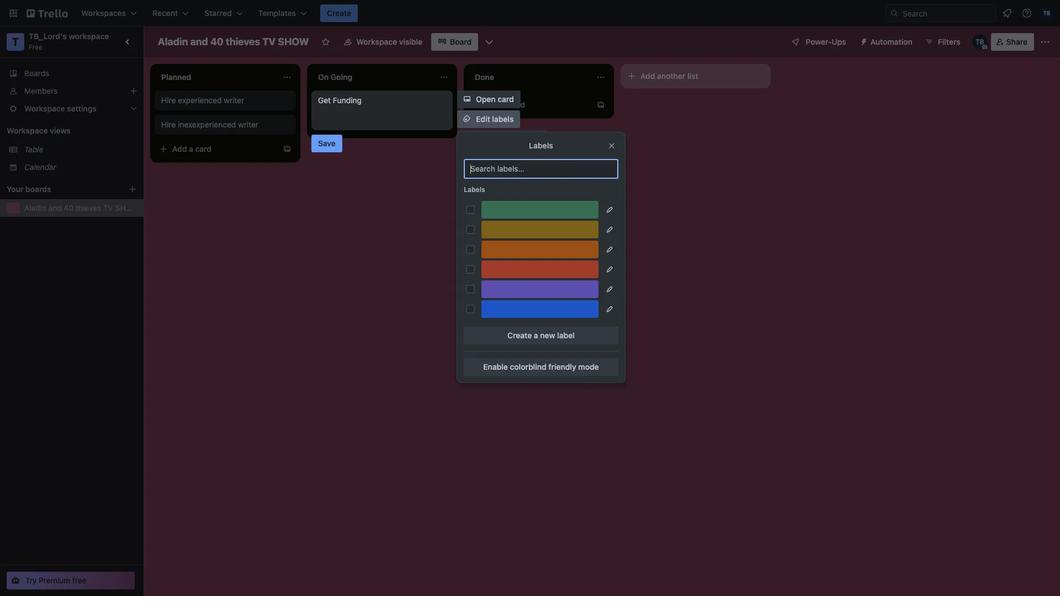 Task type: locate. For each thing, give the bounding box(es) containing it.
1 horizontal spatial aladin and 40 thieves tv show
[[158, 36, 309, 47]]

a left the new on the right bottom
[[534, 331, 538, 340]]

2 hire from the top
[[161, 120, 176, 129]]

hire left inexexperienced in the top of the page
[[161, 120, 176, 129]]

colorblind
[[510, 362, 546, 372]]

and
[[190, 36, 208, 47], [48, 203, 62, 213]]

add a card
[[486, 100, 525, 109], [329, 120, 368, 129], [172, 144, 212, 154]]

add a card down the funding
[[329, 120, 368, 129]]

0 vertical spatial workspace
[[356, 37, 397, 46]]

aladin and 40 thieves tv show inside 'text field'
[[158, 36, 309, 47]]

boards link
[[0, 65, 144, 82]]

aladin
[[158, 36, 188, 47], [24, 203, 46, 213]]

change up move
[[476, 154, 504, 163]]

1 vertical spatial create from template… image
[[283, 145, 292, 154]]

0 vertical spatial create from template… image
[[440, 120, 448, 129]]

1 change from the top
[[476, 134, 504, 144]]

2 vertical spatial add a card button
[[155, 140, 278, 158]]

1 horizontal spatial tv
[[262, 36, 276, 47]]

tb_lord's
[[29, 31, 67, 41]]

1 horizontal spatial create from template… image
[[440, 120, 448, 129]]

labels
[[529, 141, 553, 150], [464, 186, 485, 194]]

0 horizontal spatial and
[[48, 203, 62, 213]]

edit
[[476, 114, 490, 124], [476, 214, 490, 223]]

experienced
[[178, 96, 222, 105]]

board
[[450, 37, 472, 46]]

edit card image
[[438, 96, 447, 104]]

card right the open
[[498, 94, 514, 104]]

star or unstar board image
[[321, 38, 330, 46]]

1 vertical spatial and
[[48, 203, 62, 213]]

create for create
[[327, 8, 351, 18]]

premium
[[39, 576, 70, 585]]

1 vertical spatial add a card button
[[311, 116, 435, 134]]

0 vertical spatial add a card button
[[468, 96, 592, 114]]

1 horizontal spatial 40
[[210, 36, 223, 47]]

writer for hire inexexperienced writer
[[238, 120, 258, 129]]

power-ups
[[806, 37, 846, 46]]

0 horizontal spatial labels
[[464, 186, 485, 194]]

change
[[476, 134, 504, 144], [476, 154, 504, 163]]

your boards with 1 items element
[[7, 183, 112, 196]]

Board name text field
[[152, 33, 314, 51]]

40
[[210, 36, 223, 47], [64, 203, 74, 213]]

change members
[[476, 134, 540, 144]]

add a card button
[[468, 96, 592, 114], [311, 116, 435, 134], [155, 140, 278, 158]]

create from template… image down edit card icon
[[440, 120, 448, 129]]

hire inexexperienced writer
[[161, 120, 258, 129]]

1 vertical spatial writer
[[238, 120, 258, 129]]

workspace for workspace views
[[7, 126, 48, 135]]

labels down move
[[464, 186, 485, 194]]

0 vertical spatial aladin and 40 thieves tv show
[[158, 36, 309, 47]]

0 vertical spatial edit
[[476, 114, 490, 124]]

and inside 'text field'
[[190, 36, 208, 47]]

1 vertical spatial add a card
[[329, 120, 368, 129]]

1 vertical spatial change
[[476, 154, 504, 163]]

1 edit from the top
[[476, 114, 490, 124]]

hire
[[161, 96, 176, 105], [161, 120, 176, 129]]

0 vertical spatial change
[[476, 134, 504, 144]]

a down inexexperienced in the top of the page
[[189, 144, 193, 154]]

0 horizontal spatial aladin
[[24, 203, 46, 213]]

another
[[657, 71, 685, 81]]

primary element
[[0, 0, 1060, 27]]

0 vertical spatial aladin
[[158, 36, 188, 47]]

0 vertical spatial tv
[[262, 36, 276, 47]]

0 horizontal spatial create from template… image
[[283, 145, 292, 154]]

tv
[[262, 36, 276, 47], [103, 203, 113, 213]]

a
[[503, 100, 507, 109], [346, 120, 350, 129], [189, 144, 193, 154], [534, 331, 538, 340]]

0 vertical spatial add a card
[[486, 100, 525, 109]]

40 inside 'text field'
[[210, 36, 223, 47]]

add a card button for get funding
[[311, 116, 435, 134]]

save button
[[311, 135, 342, 152]]

sm image
[[855, 33, 871, 49]]

0 horizontal spatial add a card
[[172, 144, 212, 154]]

change inside button
[[476, 154, 504, 163]]

1 horizontal spatial add a card
[[329, 120, 368, 129]]

list
[[687, 71, 698, 81]]

1 vertical spatial thieves
[[76, 203, 101, 213]]

create
[[327, 8, 351, 18], [508, 331, 532, 340]]

show left star or unstar board "icon" on the left of page
[[278, 36, 309, 47]]

edit left 'labels'
[[476, 114, 490, 124]]

edit labels button
[[457, 110, 520, 128]]

create a new label button
[[464, 327, 618, 345]]

a inside 'create a new label' button
[[534, 331, 538, 340]]

1 horizontal spatial add a card button
[[311, 116, 435, 134]]

2 horizontal spatial add a card
[[486, 100, 525, 109]]

hire left experienced
[[161, 96, 176, 105]]

0 vertical spatial 40
[[210, 36, 223, 47]]

2 vertical spatial add a card
[[172, 144, 212, 154]]

add left another
[[641, 71, 655, 81]]

boards
[[24, 68, 49, 78]]

add a card up 'labels'
[[486, 100, 525, 109]]

0 vertical spatial labels
[[529, 141, 553, 150]]

workspace left visible
[[356, 37, 397, 46]]

create from template… image
[[596, 100, 605, 109]]

add board image
[[128, 185, 137, 194]]

add a card button down get funding link
[[311, 116, 435, 134]]

aladin and 40 thieves tv show link
[[24, 203, 139, 214]]

workspace up table
[[7, 126, 48, 135]]

table link
[[24, 144, 137, 155]]

color: red, title: none image
[[482, 261, 599, 278]]

save
[[318, 139, 336, 148]]

thieves inside 'text field'
[[226, 36, 260, 47]]

your boards
[[7, 184, 51, 194]]

0 vertical spatial writer
[[224, 96, 244, 105]]

workspace inside button
[[356, 37, 397, 46]]

a down the funding
[[346, 120, 350, 129]]

0 vertical spatial create
[[327, 8, 351, 18]]

create from template… image for get funding
[[440, 120, 448, 129]]

edit dates
[[476, 214, 513, 223]]

1 vertical spatial hire
[[161, 120, 176, 129]]

edit dates button
[[457, 210, 519, 228]]

labels
[[492, 114, 514, 124]]

Search labels… text field
[[464, 159, 618, 179]]

1 vertical spatial show
[[115, 203, 139, 213]]

1 horizontal spatial and
[[190, 36, 208, 47]]

1 vertical spatial workspace
[[7, 126, 48, 135]]

workspace visible
[[356, 37, 422, 46]]

create button
[[320, 4, 358, 22]]

edit for edit dates
[[476, 214, 490, 223]]

card
[[498, 94, 514, 104], [509, 100, 525, 109], [352, 120, 368, 129], [195, 144, 212, 154]]

automation button
[[855, 33, 919, 51]]

1 horizontal spatial create
[[508, 331, 532, 340]]

free
[[72, 576, 86, 585]]

change cover
[[476, 154, 526, 163]]

change inside button
[[476, 134, 504, 144]]

0 horizontal spatial tv
[[103, 203, 113, 213]]

0 vertical spatial show
[[278, 36, 309, 47]]

add up save on the top left
[[329, 120, 344, 129]]

writer
[[224, 96, 244, 105], [238, 120, 258, 129]]

0 horizontal spatial create
[[327, 8, 351, 18]]

create up star or unstar board "icon" on the left of page
[[327, 8, 351, 18]]

thieves
[[226, 36, 260, 47], [76, 203, 101, 213]]

add a card down inexexperienced in the top of the page
[[172, 144, 212, 154]]

try premium free button
[[7, 572, 135, 590]]

1 horizontal spatial aladin
[[158, 36, 188, 47]]

hire experienced writer
[[161, 96, 244, 105]]

add a card for hire experienced writer
[[172, 144, 212, 154]]

0 vertical spatial hire
[[161, 96, 176, 105]]

workspace visible button
[[337, 33, 429, 51]]

aladin and 40 thieves tv show
[[158, 36, 309, 47], [24, 203, 139, 213]]

enable colorblind friendly mode button
[[464, 358, 618, 376]]

show
[[278, 36, 309, 47], [115, 203, 139, 213]]

0 horizontal spatial aladin and 40 thieves tv show
[[24, 203, 139, 213]]

hire experienced writer link
[[161, 95, 289, 106]]

a for add a card button related to hire experienced writer
[[189, 144, 193, 154]]

create inside primary element
[[327, 8, 351, 18]]

search image
[[890, 9, 899, 18]]

0 vertical spatial thieves
[[226, 36, 260, 47]]

label
[[557, 331, 575, 340]]

add a card button up 'labels'
[[468, 96, 592, 114]]

writer up hire inexexperienced writer link
[[224, 96, 244, 105]]

create left the new on the right bottom
[[508, 331, 532, 340]]

0 horizontal spatial add a card button
[[155, 140, 278, 158]]

t
[[12, 35, 19, 48]]

get funding link
[[318, 95, 446, 106]]

0 horizontal spatial workspace
[[7, 126, 48, 135]]

color: green, title: none image
[[482, 201, 599, 219]]

labels up search labels… text box
[[529, 141, 553, 150]]

create from template… image left save button
[[283, 145, 292, 154]]

writer down hire experienced writer link
[[238, 120, 258, 129]]

change down edit labels button
[[476, 134, 504, 144]]

add
[[641, 71, 655, 81], [486, 100, 501, 109], [329, 120, 344, 129], [172, 144, 187, 154]]

edit for edit labels
[[476, 114, 490, 124]]

edit left dates at top left
[[476, 214, 490, 223]]

members
[[24, 86, 58, 96]]

1 horizontal spatial show
[[278, 36, 309, 47]]

1 vertical spatial create
[[508, 331, 532, 340]]

inexexperienced
[[178, 120, 236, 129]]

tv inside 'text field'
[[262, 36, 276, 47]]

1 hire from the top
[[161, 96, 176, 105]]

1 horizontal spatial thieves
[[226, 36, 260, 47]]

create for create a new label
[[508, 331, 532, 340]]

automation
[[871, 37, 913, 46]]

1 horizontal spatial workspace
[[356, 37, 397, 46]]

add down inexexperienced in the top of the page
[[172, 144, 187, 154]]

card down inexexperienced in the top of the page
[[195, 144, 212, 154]]

your
[[7, 184, 23, 194]]

2 edit from the top
[[476, 214, 490, 223]]

share button
[[991, 33, 1034, 51]]

1 horizontal spatial labels
[[529, 141, 553, 150]]

0 vertical spatial and
[[190, 36, 208, 47]]

add a card button down hire inexexperienced writer
[[155, 140, 278, 158]]

dates
[[492, 214, 513, 223]]

workspace for workspace visible
[[356, 37, 397, 46]]

2 change from the top
[[476, 154, 504, 163]]

0 horizontal spatial thieves
[[76, 203, 101, 213]]

1 vertical spatial aladin and 40 thieves tv show
[[24, 203, 139, 213]]

a up 'labels'
[[503, 100, 507, 109]]

show down add board image
[[115, 203, 139, 213]]

create from template… image
[[440, 120, 448, 129], [283, 145, 292, 154]]

1 vertical spatial 40
[[64, 203, 74, 213]]

workspace
[[356, 37, 397, 46], [7, 126, 48, 135]]

1 vertical spatial edit
[[476, 214, 490, 223]]

0 horizontal spatial show
[[115, 203, 139, 213]]



Task type: describe. For each thing, give the bounding box(es) containing it.
add a card for get funding
[[329, 120, 368, 129]]

free
[[29, 43, 43, 51]]

color: orange, title: none image
[[482, 241, 599, 258]]

a for add a card button corresponding to get funding
[[346, 120, 350, 129]]

open card
[[476, 94, 514, 104]]

try
[[25, 576, 37, 585]]

0 notifications image
[[1001, 7, 1014, 20]]

close popover image
[[607, 141, 616, 150]]

calendar
[[24, 162, 56, 172]]

new
[[540, 331, 555, 340]]

archive
[[476, 234, 504, 243]]

tyler black (tylerblack44) image
[[1040, 7, 1054, 20]]

ups
[[832, 37, 846, 46]]

board link
[[431, 33, 478, 51]]

hire for hire experienced writer
[[161, 96, 176, 105]]

add another list button
[[621, 64, 771, 88]]

visible
[[399, 37, 422, 46]]

change for change members
[[476, 134, 504, 144]]

filters
[[938, 37, 961, 46]]

enable colorblind friendly mode
[[483, 362, 599, 372]]

t link
[[7, 33, 24, 51]]

hire for hire inexexperienced writer
[[161, 120, 176, 129]]

a for the right add a card button
[[503, 100, 507, 109]]

table
[[24, 145, 43, 154]]

move
[[476, 174, 496, 183]]

get funding
[[318, 96, 362, 105]]

move button
[[457, 170, 502, 188]]

create from template… image for hire experienced writer
[[283, 145, 292, 154]]

hire inexexperienced writer link
[[161, 119, 289, 130]]

tb_lord's workspace free
[[29, 31, 109, 51]]

members link
[[0, 82, 144, 100]]

change for change cover
[[476, 154, 504, 163]]

customize views image
[[484, 36, 495, 47]]

color: blue, title: none image
[[482, 300, 599, 318]]

Search field
[[899, 5, 996, 22]]

workspace views
[[7, 126, 71, 135]]

create a new label
[[508, 331, 575, 340]]

tb_lord's workspace link
[[29, 31, 109, 41]]

copy
[[476, 194, 495, 203]]

show inside aladin and 40 thieves tv show 'text field'
[[278, 36, 309, 47]]

enable
[[483, 362, 508, 372]]

1 vertical spatial tv
[[103, 203, 113, 213]]

cover
[[506, 154, 526, 163]]

power-ups button
[[784, 33, 853, 51]]

open card link
[[457, 91, 521, 108]]

color: purple, title: none image
[[482, 281, 599, 298]]

Get Funding text field
[[318, 95, 446, 126]]

add another list
[[641, 71, 698, 81]]

card up 'labels'
[[509, 100, 525, 109]]

show inside aladin and 40 thieves tv show link
[[115, 203, 139, 213]]

calendar link
[[24, 162, 137, 173]]

add up the edit labels
[[486, 100, 501, 109]]

1 vertical spatial labels
[[464, 186, 485, 194]]

mode
[[578, 362, 599, 372]]

card down the funding
[[352, 120, 368, 129]]

edit labels
[[476, 114, 514, 124]]

get
[[318, 96, 331, 105]]

add inside button
[[641, 71, 655, 81]]

open
[[476, 94, 496, 104]]

writer for hire experienced writer
[[224, 96, 244, 105]]

power-
[[806, 37, 832, 46]]

open information menu image
[[1022, 8, 1033, 19]]

workspace
[[69, 31, 109, 41]]

change members button
[[457, 130, 547, 148]]

2 horizontal spatial add a card button
[[468, 96, 592, 114]]

aladin inside 'text field'
[[158, 36, 188, 47]]

boards
[[25, 184, 51, 194]]

archive button
[[457, 230, 510, 247]]

friendly
[[549, 362, 576, 372]]

funding
[[333, 96, 362, 105]]

copy button
[[457, 190, 502, 208]]

change cover button
[[457, 150, 533, 168]]

color: yellow, title: none image
[[482, 221, 599, 239]]

views
[[50, 126, 71, 135]]

add a card button for hire experienced writer
[[155, 140, 278, 158]]

filters button
[[921, 33, 964, 51]]

try premium free
[[25, 576, 86, 585]]

show menu image
[[1040, 36, 1051, 47]]

share
[[1006, 37, 1028, 46]]

members
[[506, 134, 540, 144]]

tb_lord (tylerblack44) image
[[972, 34, 988, 50]]

0 horizontal spatial 40
[[64, 203, 74, 213]]

1 vertical spatial aladin
[[24, 203, 46, 213]]



Task type: vqa. For each thing, say whether or not it's contained in the screenshot.
2nd Change from the bottom
yes



